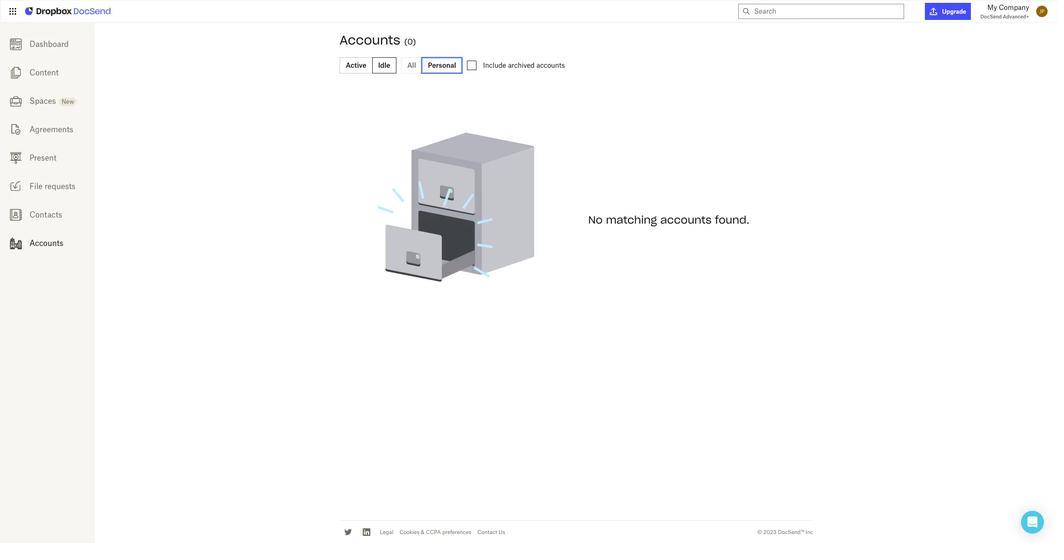 Task type: locate. For each thing, give the bounding box(es) containing it.
sidebar contacts image
[[10, 209, 22, 221]]

ccpa
[[426, 529, 441, 535]]

dashboard link
[[0, 30, 95, 58]]

all
[[408, 61, 416, 69]]

accounts up active
[[340, 32, 401, 48]]

accounts
[[537, 61, 565, 69], [661, 213, 712, 227]]

new
[[62, 98, 74, 105]]

accounts for accounts (0)
[[340, 32, 401, 48]]

contact us link
[[478, 529, 506, 535]]

(0)
[[405, 37, 416, 46]]

1 horizontal spatial accounts
[[661, 213, 712, 227]]

spaces new
[[30, 96, 74, 106]]

legal
[[380, 529, 394, 535]]

no matching accounts found.
[[589, 213, 750, 227]]

checkbox unchecked image
[[467, 61, 477, 70]]

1 vertical spatial accounts
[[661, 213, 712, 227]]

cookies & ccpa preferences link
[[400, 529, 472, 535]]

upgrade button
[[926, 3, 972, 20]]

sidebar accounts image
[[10, 237, 22, 249]]

file requests
[[30, 182, 76, 191]]

accounts (0)
[[340, 32, 416, 48]]

agreements
[[30, 125, 73, 134]]

my company docsend advanced+
[[981, 3, 1030, 19]]

jp button
[[1035, 3, 1051, 19]]

personal button
[[422, 57, 463, 73]]

inc
[[806, 529, 814, 535]]

sidebar spaces image
[[10, 95, 22, 107]]

0 vertical spatial accounts
[[340, 32, 401, 48]]

my
[[988, 3, 998, 11]]

accounts left found.
[[661, 213, 712, 227]]

1 horizontal spatial accounts
[[340, 32, 401, 48]]

0 vertical spatial accounts
[[537, 61, 565, 69]]

contact
[[478, 529, 498, 535]]

requests
[[45, 182, 76, 191]]

sidebar dashboard image
[[10, 38, 22, 50]]

accounts inside 'link'
[[30, 238, 63, 248]]

contact us
[[478, 529, 506, 535]]

cookies
[[400, 529, 420, 535]]

accounts link
[[0, 229, 95, 257]]

active
[[346, 61, 367, 69]]

personal
[[428, 61, 456, 69]]

0 horizontal spatial accounts
[[537, 61, 565, 69]]

found.
[[715, 213, 750, 227]]

accounts right archived
[[537, 61, 565, 69]]

idle button
[[372, 57, 397, 73]]

accounts
[[340, 32, 401, 48], [30, 238, 63, 248]]

no
[[589, 213, 603, 227]]

archived
[[508, 61, 535, 69]]

upgrade
[[943, 8, 967, 15]]

present
[[30, 153, 57, 163]]

contacts
[[30, 210, 62, 219]]

sidebar ndas image
[[10, 124, 22, 135]]

include archived accounts
[[483, 61, 565, 69]]

0 horizontal spatial accounts
[[30, 238, 63, 248]]

idle
[[378, 61, 391, 69]]

accounts for matching
[[661, 213, 712, 227]]

accounts down contacts
[[30, 238, 63, 248]]

file requests link
[[0, 172, 95, 200]]

1 vertical spatial accounts
[[30, 238, 63, 248]]

accounts for accounts
[[30, 238, 63, 248]]

content link
[[0, 58, 95, 87]]



Task type: describe. For each thing, give the bounding box(es) containing it.
all button
[[401, 57, 423, 73]]

©
[[758, 529, 763, 535]]

accounts for archived
[[537, 61, 565, 69]]

jp
[[1040, 9, 1045, 14]]

sidebar present image
[[10, 152, 22, 164]]

docsend™
[[778, 529, 805, 535]]

content
[[30, 68, 59, 77]]

active button
[[340, 57, 373, 73]]

sidebar documents image
[[10, 67, 22, 79]]

matching
[[606, 213, 657, 227]]

legal link
[[380, 529, 394, 535]]

spaces
[[30, 96, 56, 106]]

company
[[1000, 3, 1030, 11]]

preferences
[[443, 529, 472, 535]]

upgrade image
[[931, 8, 938, 15]]

dashboard
[[30, 39, 69, 49]]

receive image
[[10, 180, 22, 192]]

advanced+
[[1004, 14, 1030, 19]]

Search text field
[[755, 4, 901, 18]]

file
[[30, 182, 43, 191]]

&
[[421, 529, 425, 535]]

contacts link
[[0, 200, 95, 229]]

© 2023 docsend™ inc
[[758, 529, 814, 535]]

agreements link
[[0, 115, 95, 144]]

docsend
[[981, 14, 1003, 19]]

us
[[499, 529, 506, 535]]

present link
[[0, 144, 95, 172]]

2023
[[764, 529, 777, 535]]

cookies & ccpa preferences
[[400, 529, 472, 535]]

include
[[483, 61, 507, 69]]



Task type: vqa. For each thing, say whether or not it's contained in the screenshot.
the JP associated with Summer Preston
no



